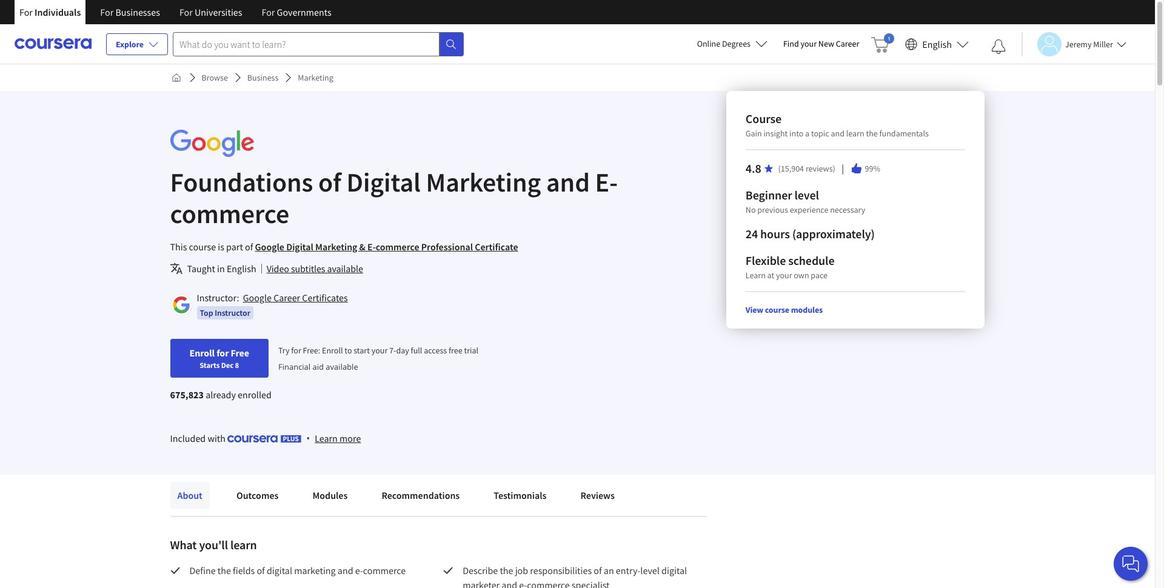 Task type: vqa. For each thing, say whether or not it's contained in the screenshot.
latest
no



Task type: describe. For each thing, give the bounding box(es) containing it.
reviews
[[581, 489, 615, 502]]

insight
[[764, 128, 788, 139]]

browse
[[202, 72, 228, 83]]

trial
[[464, 345, 479, 356]]

certificates
[[302, 292, 348, 304]]

english button
[[901, 24, 974, 64]]

banner navigation
[[10, 0, 341, 33]]

|
[[840, 162, 846, 175]]

degrees
[[722, 38, 751, 49]]

more
[[340, 432, 361, 445]]

commerce inside 'foundations of digital marketing and e- commerce'
[[170, 197, 289, 230]]

recommendations link
[[374, 482, 467, 509]]

and inside describe the job responsibilities of an entry-level digital marketer and e-commerce specialist
[[502, 579, 517, 588]]

course
[[746, 111, 782, 126]]

0 vertical spatial e-
[[355, 565, 363, 577]]

day
[[396, 345, 409, 356]]

for individuals
[[19, 6, 81, 18]]

0 vertical spatial google
[[255, 241, 284, 253]]

foundations of digital marketing and e- commerce
[[170, 166, 618, 230]]

0 horizontal spatial english
[[227, 263, 256, 275]]

to
[[345, 345, 352, 356]]

course for this
[[189, 241, 216, 253]]

chat with us image
[[1121, 554, 1141, 574]]

businesses
[[115, 6, 160, 18]]

universities
[[195, 6, 242, 18]]

online degrees button
[[687, 30, 777, 57]]

business link
[[242, 67, 283, 89]]

try
[[278, 345, 290, 356]]

course gain insight into a topic and learn the fundamentals
[[746, 111, 929, 139]]

flexible schedule learn at your own pace
[[746, 253, 835, 281]]

•
[[306, 432, 310, 445]]

english inside button
[[923, 38, 952, 50]]

starts
[[200, 360, 220, 370]]

enroll inside enroll for free starts dec 8
[[190, 347, 215, 359]]

for universities
[[179, 6, 242, 18]]

topic
[[811, 128, 829, 139]]

online degrees
[[697, 38, 751, 49]]

no
[[746, 204, 756, 215]]

describe
[[463, 565, 498, 577]]

learn more link
[[315, 431, 361, 446]]

beginner
[[746, 187, 792, 203]]

taught
[[187, 263, 215, 275]]

online
[[697, 38, 721, 49]]

already
[[206, 389, 236, 401]]

find
[[783, 38, 799, 49]]

an
[[604, 565, 614, 577]]

and inside 'foundations of digital marketing and e- commerce'
[[546, 166, 590, 199]]

modules
[[791, 304, 823, 315]]

beginner level no previous experience necessary
[[746, 187, 866, 215]]

career inside instructor: google career certificates top instructor
[[274, 292, 300, 304]]

this course is part of google digital marketing & e-commerce professional certificate
[[170, 241, 518, 253]]

for for universities
[[179, 6, 193, 18]]

shopping cart: 1 item image
[[872, 33, 895, 53]]

entry-
[[616, 565, 641, 577]]

new
[[819, 38, 834, 49]]

24
[[746, 226, 758, 241]]

find your new career link
[[777, 36, 866, 52]]

(15,904 reviews) |
[[778, 162, 846, 175]]

learn inside course gain insight into a topic and learn the fundamentals
[[846, 128, 865, 139]]

7-
[[389, 345, 396, 356]]

free
[[231, 347, 249, 359]]

outcomes link
[[229, 482, 286, 509]]

jeremy miller button
[[1022, 32, 1127, 56]]

full
[[411, 345, 422, 356]]

start
[[354, 345, 370, 356]]

(15,904
[[778, 163, 804, 174]]

coursera image
[[15, 34, 92, 54]]

(approximately)
[[792, 226, 875, 241]]

explore button
[[106, 33, 168, 55]]

• learn more
[[306, 432, 361, 445]]

foundations
[[170, 166, 313, 199]]

google career certificates image
[[172, 296, 190, 314]]

1 vertical spatial learn
[[230, 537, 257, 552]]

of inside 'foundations of digital marketing and e- commerce'
[[318, 166, 341, 199]]

fundamentals
[[880, 128, 929, 139]]

enrolled
[[238, 389, 272, 401]]

gain
[[746, 128, 762, 139]]

pace
[[811, 270, 828, 281]]

a
[[805, 128, 810, 139]]

learn inside flexible schedule learn at your own pace
[[746, 270, 766, 281]]

this
[[170, 241, 187, 253]]

level inside describe the job responsibilities of an entry-level digital marketer and e-commerce specialist
[[641, 565, 660, 577]]

coursera plus image
[[228, 435, 302, 443]]

what you'll learn
[[170, 537, 257, 552]]

4.8
[[746, 161, 761, 176]]

google digital marketing & e-commerce professional certificate link
[[255, 241, 518, 253]]

job
[[515, 565, 528, 577]]

google career certificates link
[[243, 292, 348, 304]]

what
[[170, 537, 197, 552]]

miller
[[1094, 39, 1113, 49]]

marketing inside 'foundations of digital marketing and e- commerce'
[[426, 166, 541, 199]]

in
[[217, 263, 225, 275]]

e- inside describe the job responsibilities of an entry-level digital marketer and e-commerce specialist
[[519, 579, 527, 588]]

free:
[[303, 345, 320, 356]]



Task type: locate. For each thing, give the bounding box(es) containing it.
is
[[218, 241, 224, 253]]

0 horizontal spatial digital
[[267, 565, 292, 577]]

for for individuals
[[19, 6, 33, 18]]

1 horizontal spatial career
[[836, 38, 860, 49]]

google up the 'instructor' on the left bottom of page
[[243, 292, 272, 304]]

with
[[208, 432, 226, 445]]

included with
[[170, 432, 228, 445]]

0 vertical spatial digital
[[347, 166, 421, 199]]

career
[[836, 38, 860, 49], [274, 292, 300, 304]]

financial aid available button
[[278, 361, 358, 372]]

1 horizontal spatial level
[[795, 187, 819, 203]]

top
[[200, 307, 213, 318]]

the for describe the job responsibilities of an entry-level digital marketer and e-commerce specialist
[[500, 565, 513, 577]]

1 horizontal spatial your
[[776, 270, 792, 281]]

1 horizontal spatial digital
[[347, 166, 421, 199]]

instructor:
[[197, 292, 239, 304]]

0 horizontal spatial for
[[217, 347, 229, 359]]

english right in
[[227, 263, 256, 275]]

for up dec
[[217, 347, 229, 359]]

google image
[[170, 130, 254, 157]]

0 horizontal spatial level
[[641, 565, 660, 577]]

taught in english
[[187, 263, 256, 275]]

learn right topic
[[846, 128, 865, 139]]

available inside video subtitles available button
[[327, 263, 363, 275]]

course right view
[[765, 304, 790, 315]]

and
[[831, 128, 845, 139], [546, 166, 590, 199], [338, 565, 353, 577], [502, 579, 517, 588]]

your left 7-
[[372, 345, 388, 356]]

google
[[255, 241, 284, 253], [243, 292, 272, 304]]

0 horizontal spatial learn
[[230, 537, 257, 552]]

for inside try for free: enroll to start your 7-day full access free trial financial aid available
[[291, 345, 301, 356]]

marketer
[[463, 579, 500, 588]]

at
[[768, 270, 775, 281]]

0 vertical spatial learn
[[746, 270, 766, 281]]

learn right •
[[315, 432, 338, 445]]

1 vertical spatial level
[[641, 565, 660, 577]]

0 vertical spatial marketing
[[298, 72, 333, 83]]

learn
[[746, 270, 766, 281], [315, 432, 338, 445]]

digital left marketing
[[267, 565, 292, 577]]

for
[[19, 6, 33, 18], [100, 6, 114, 18], [179, 6, 193, 18], [262, 6, 275, 18]]

your inside flexible schedule learn at your own pace
[[776, 270, 792, 281]]

english right shopping cart: 1 item icon
[[923, 38, 952, 50]]

99%
[[865, 163, 881, 174]]

e- right marketing
[[355, 565, 363, 577]]

enroll up starts
[[190, 347, 215, 359]]

1 digital from the left
[[267, 565, 292, 577]]

for left universities
[[179, 6, 193, 18]]

1 vertical spatial available
[[326, 361, 358, 372]]

experience
[[790, 204, 829, 215]]

own
[[794, 270, 809, 281]]

level
[[795, 187, 819, 203], [641, 565, 660, 577]]

specialist
[[572, 579, 610, 588]]

e- down job
[[519, 579, 527, 588]]

0 vertical spatial career
[[836, 38, 860, 49]]

0 horizontal spatial your
[[372, 345, 388, 356]]

explore
[[116, 39, 144, 50]]

the inside describe the job responsibilities of an entry-level digital marketer and e-commerce specialist
[[500, 565, 513, 577]]

4 for from the left
[[262, 6, 275, 18]]

of inside describe the job responsibilities of an entry-level digital marketer and e-commerce specialist
[[594, 565, 602, 577]]

the for define the fields of digital marketing and e-commerce
[[218, 565, 231, 577]]

1 vertical spatial marketing
[[426, 166, 541, 199]]

jeremy
[[1066, 39, 1092, 49]]

0 horizontal spatial the
[[218, 565, 231, 577]]

None search field
[[173, 32, 464, 56]]

1 vertical spatial google
[[243, 292, 272, 304]]

commerce
[[170, 197, 289, 230], [376, 241, 419, 253], [363, 565, 406, 577], [527, 579, 570, 588]]

previous
[[758, 204, 788, 215]]

0 horizontal spatial career
[[274, 292, 300, 304]]

learn inside • learn more
[[315, 432, 338, 445]]

for left 'individuals'
[[19, 6, 33, 18]]

1 vertical spatial english
[[227, 263, 256, 275]]

2 vertical spatial your
[[372, 345, 388, 356]]

0 vertical spatial your
[[801, 38, 817, 49]]

commerce inside describe the job responsibilities of an entry-level digital marketer and e-commerce specialist
[[527, 579, 570, 588]]

1 for from the left
[[19, 6, 33, 18]]

fields
[[233, 565, 255, 577]]

access
[[424, 345, 447, 356]]

1 horizontal spatial e-
[[595, 166, 618, 199]]

24 hours (approximately)
[[746, 226, 875, 241]]

2 digital from the left
[[662, 565, 687, 577]]

2 horizontal spatial your
[[801, 38, 817, 49]]

try for free: enroll to start your 7-day full access free trial financial aid available
[[278, 345, 479, 372]]

english
[[923, 38, 952, 50], [227, 263, 256, 275]]

video subtitles available
[[267, 263, 363, 275]]

the left job
[[500, 565, 513, 577]]

1 vertical spatial learn
[[315, 432, 338, 445]]

certificate
[[475, 241, 518, 253]]

your right find
[[801, 38, 817, 49]]

flexible
[[746, 253, 786, 268]]

1 horizontal spatial e-
[[519, 579, 527, 588]]

0 vertical spatial level
[[795, 187, 819, 203]]

the inside course gain insight into a topic and learn the fundamentals
[[866, 128, 878, 139]]

marketing
[[294, 565, 336, 577]]

subtitles
[[291, 263, 325, 275]]

and inside course gain insight into a topic and learn the fundamentals
[[831, 128, 845, 139]]

level up experience
[[795, 187, 819, 203]]

schedule
[[788, 253, 835, 268]]

professional
[[421, 241, 473, 253]]

1 vertical spatial e-
[[519, 579, 527, 588]]

career right new
[[836, 38, 860, 49]]

for left businesses
[[100, 6, 114, 18]]

view
[[746, 304, 764, 315]]

available inside try for free: enroll to start your 7-day full access free trial financial aid available
[[326, 361, 358, 372]]

video subtitles available button
[[267, 261, 363, 276]]

for for try
[[291, 345, 301, 356]]

2 for from the left
[[100, 6, 114, 18]]

governments
[[277, 6, 332, 18]]

1 vertical spatial digital
[[286, 241, 313, 253]]

available down this course is part of google digital marketing & e-commerce professional certificate at the top left of page
[[327, 263, 363, 275]]

0 horizontal spatial learn
[[315, 432, 338, 445]]

your right "at"
[[776, 270, 792, 281]]

define
[[190, 565, 216, 577]]

free
[[449, 345, 462, 356]]

1 horizontal spatial the
[[500, 565, 513, 577]]

hours
[[761, 226, 790, 241]]

of
[[318, 166, 341, 199], [245, 241, 253, 253], [257, 565, 265, 577], [594, 565, 602, 577]]

&
[[359, 241, 366, 253]]

level inside the 'beginner level no previous experience necessary'
[[795, 187, 819, 203]]

google up "video" on the left top of page
[[255, 241, 284, 253]]

you'll
[[199, 537, 228, 552]]

What do you want to learn? text field
[[173, 32, 440, 56]]

digital inside 'foundations of digital marketing and e- commerce'
[[347, 166, 421, 199]]

google inside instructor: google career certificates top instructor
[[243, 292, 272, 304]]

learn up fields
[[230, 537, 257, 552]]

1 horizontal spatial enroll
[[322, 345, 343, 356]]

for inside enroll for free starts dec 8
[[217, 347, 229, 359]]

career down "video" on the left top of page
[[274, 292, 300, 304]]

describe the job responsibilities of an entry-level digital marketer and e-commerce specialist
[[463, 565, 689, 588]]

1 vertical spatial career
[[274, 292, 300, 304]]

modules link
[[305, 482, 355, 509]]

necessary
[[830, 204, 866, 215]]

learn
[[846, 128, 865, 139], [230, 537, 257, 552]]

digital inside describe the job responsibilities of an entry-level digital marketer and e-commerce specialist
[[662, 565, 687, 577]]

jeremy miller
[[1066, 39, 1113, 49]]

8
[[235, 360, 239, 370]]

0 vertical spatial course
[[189, 241, 216, 253]]

level right an on the bottom of page
[[641, 565, 660, 577]]

0 vertical spatial learn
[[846, 128, 865, 139]]

0 horizontal spatial digital
[[286, 241, 313, 253]]

home image
[[171, 73, 181, 82]]

1 vertical spatial course
[[765, 304, 790, 315]]

about
[[177, 489, 202, 502]]

recommendations
[[382, 489, 460, 502]]

for for businesses
[[100, 6, 114, 18]]

available down to
[[326, 361, 358, 372]]

1 horizontal spatial english
[[923, 38, 952, 50]]

business
[[247, 72, 279, 83]]

3 for from the left
[[179, 6, 193, 18]]

1 horizontal spatial learn
[[846, 128, 865, 139]]

part
[[226, 241, 243, 253]]

1 horizontal spatial digital
[[662, 565, 687, 577]]

2 horizontal spatial the
[[866, 128, 878, 139]]

for left governments
[[262, 6, 275, 18]]

0 horizontal spatial e-
[[355, 565, 363, 577]]

0 vertical spatial e-
[[595, 166, 618, 199]]

0 horizontal spatial course
[[189, 241, 216, 253]]

0 horizontal spatial e-
[[368, 241, 376, 253]]

digital right entry-
[[662, 565, 687, 577]]

dec
[[221, 360, 234, 370]]

marketing link
[[293, 67, 338, 89]]

0 vertical spatial available
[[327, 263, 363, 275]]

for right "try"
[[291, 345, 301, 356]]

2 vertical spatial marketing
[[315, 241, 357, 253]]

1 horizontal spatial course
[[765, 304, 790, 315]]

for for enroll
[[217, 347, 229, 359]]

enroll for free starts dec 8
[[190, 347, 249, 370]]

browse link
[[197, 67, 233, 89]]

for for governments
[[262, 6, 275, 18]]

1 horizontal spatial for
[[291, 345, 301, 356]]

the left fields
[[218, 565, 231, 577]]

testimonials
[[494, 489, 547, 502]]

view course modules link
[[746, 304, 823, 315]]

1 vertical spatial your
[[776, 270, 792, 281]]

the left fundamentals
[[866, 128, 878, 139]]

define the fields of digital marketing and e-commerce
[[190, 565, 406, 577]]

marketing
[[298, 72, 333, 83], [426, 166, 541, 199], [315, 241, 357, 253]]

for businesses
[[100, 6, 160, 18]]

course left is
[[189, 241, 216, 253]]

available
[[327, 263, 363, 275], [326, 361, 358, 372]]

video
[[267, 263, 289, 275]]

your inside try for free: enroll to start your 7-day full access free trial financial aid available
[[372, 345, 388, 356]]

show notifications image
[[992, 39, 1006, 54]]

for governments
[[262, 6, 332, 18]]

0 horizontal spatial enroll
[[190, 347, 215, 359]]

outcomes
[[236, 489, 279, 502]]

1 vertical spatial e-
[[368, 241, 376, 253]]

0 vertical spatial english
[[923, 38, 952, 50]]

1 horizontal spatial learn
[[746, 270, 766, 281]]

find your new career
[[783, 38, 860, 49]]

enroll left to
[[322, 345, 343, 356]]

enroll inside try for free: enroll to start your 7-day full access free trial financial aid available
[[322, 345, 343, 356]]

675,823
[[170, 389, 204, 401]]

course for view
[[765, 304, 790, 315]]

instructor
[[215, 307, 250, 318]]

view course modules
[[746, 304, 823, 315]]

e- inside 'foundations of digital marketing and e- commerce'
[[595, 166, 618, 199]]

learn left "at"
[[746, 270, 766, 281]]



